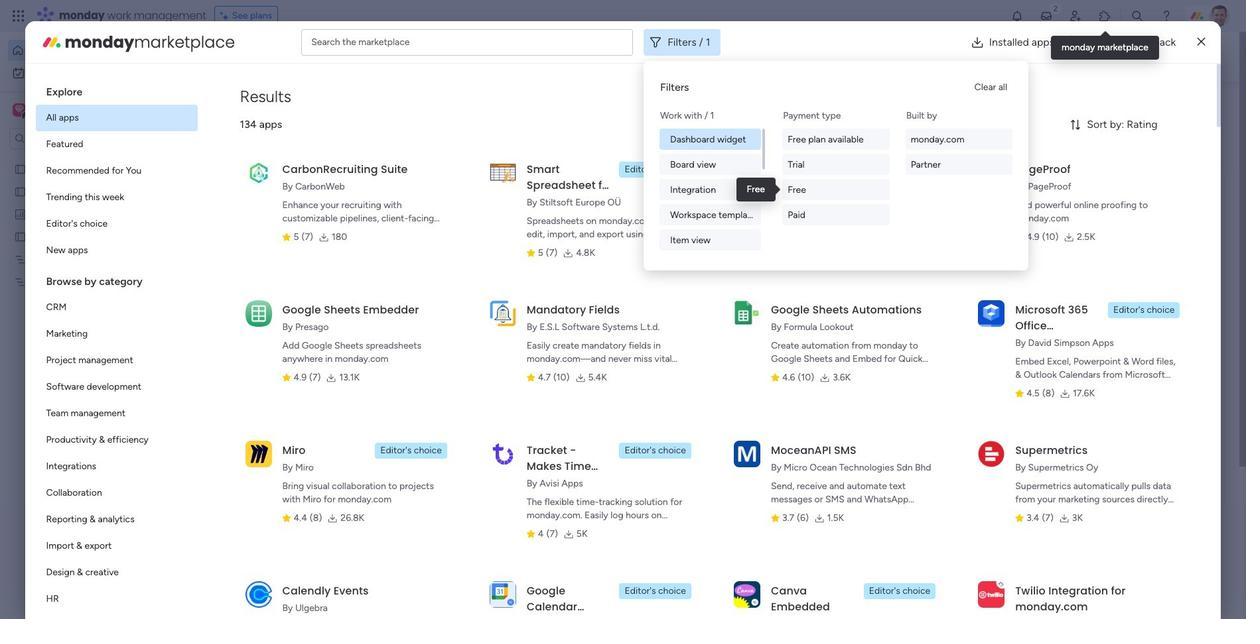 Task type: locate. For each thing, give the bounding box(es) containing it.
1 vertical spatial public board image
[[14, 230, 27, 243]]

1 horizontal spatial public dashboard image
[[730, 242, 745, 257]]

app logo image
[[245, 160, 272, 186], [490, 160, 516, 186], [734, 160, 761, 186], [978, 160, 1005, 186], [245, 300, 272, 327], [490, 300, 516, 327], [734, 300, 761, 327], [978, 300, 1005, 327], [245, 441, 272, 468], [490, 441, 516, 468], [734, 441, 761, 468], [978, 441, 1005, 468], [245, 582, 272, 608], [490, 582, 516, 608], [734, 582, 761, 608], [978, 582, 1005, 608]]

dapulse x slim image
[[1198, 34, 1206, 50]]

public dashboard image down public board image
[[14, 208, 27, 220]]

help center element
[[988, 547, 1187, 601]]

0 horizontal spatial monday marketplace image
[[41, 32, 62, 53]]

workspace image
[[13, 103, 26, 117]]

option
[[8, 40, 161, 61], [8, 62, 161, 84], [36, 105, 197, 131], [36, 131, 197, 158], [0, 157, 169, 160], [36, 158, 197, 185], [36, 185, 197, 211], [36, 211, 197, 238], [36, 238, 197, 264], [36, 295, 197, 321], [36, 321, 197, 348], [36, 348, 197, 374], [36, 374, 197, 401], [36, 401, 197, 427], [36, 427, 197, 454], [36, 454, 197, 481], [36, 481, 197, 507], [36, 507, 197, 534], [36, 534, 197, 560], [36, 560, 197, 587], [36, 587, 197, 613]]

heading
[[36, 74, 197, 105], [36, 264, 197, 295]]

public board image
[[14, 185, 27, 198], [14, 230, 27, 243]]

1 vertical spatial heading
[[36, 264, 197, 295]]

v2 user feedback image
[[998, 49, 1008, 64]]

0 vertical spatial public board image
[[14, 185, 27, 198]]

quick search results list box
[[245, 124, 956, 463]]

circle o image
[[1008, 175, 1016, 185]]

v2 bolt switch image
[[1102, 49, 1110, 64]]

terry turtle image
[[1209, 5, 1231, 27]]

see plans image
[[220, 9, 232, 23]]

public dashboard image
[[14, 208, 27, 220], [730, 242, 745, 257]]

check circle image
[[1008, 125, 1016, 135], [1008, 142, 1016, 152]]

0 vertical spatial check circle image
[[1008, 125, 1016, 135]]

0 vertical spatial monday marketplace image
[[1098, 9, 1112, 23]]

1 horizontal spatial monday marketplace image
[[1098, 9, 1112, 23]]

component image
[[730, 263, 742, 275]]

2 image
[[1050, 1, 1062, 16]]

notifications image
[[1011, 9, 1024, 23]]

select product image
[[12, 9, 25, 23]]

1 vertical spatial check circle image
[[1008, 142, 1016, 152]]

public dashboard image up component icon
[[730, 242, 745, 257]]

public board image
[[14, 163, 27, 175]]

invite members image
[[1069, 9, 1083, 23]]

list box
[[36, 74, 197, 620], [0, 155, 169, 472]]

0 horizontal spatial public dashboard image
[[14, 208, 27, 220]]

update feed image
[[1040, 9, 1053, 23]]

Search in workspace field
[[28, 131, 111, 146]]

monday marketplace image
[[1098, 9, 1112, 23], [41, 32, 62, 53]]

0 vertical spatial heading
[[36, 74, 197, 105]]

2 check circle image from the top
[[1008, 142, 1016, 152]]



Task type: vqa. For each thing, say whether or not it's contained in the screenshot.
Help center element
yes



Task type: describe. For each thing, give the bounding box(es) containing it.
2 public board image from the top
[[14, 230, 27, 243]]

help image
[[1160, 9, 1173, 23]]

circle o image
[[1008, 158, 1016, 168]]

templates image image
[[1000, 267, 1175, 359]]

1 public board image from the top
[[14, 185, 27, 198]]

1 heading from the top
[[36, 74, 197, 105]]

add to favorites image
[[685, 243, 698, 256]]

close recently visited image
[[245, 108, 261, 124]]

1 vertical spatial public dashboard image
[[730, 242, 745, 257]]

1 vertical spatial monday marketplace image
[[41, 32, 62, 53]]

workspace image
[[15, 103, 24, 117]]

terry turtle image
[[276, 594, 303, 620]]

0 vertical spatial public dashboard image
[[14, 208, 27, 220]]

2 heading from the top
[[36, 264, 197, 295]]

search everything image
[[1131, 9, 1144, 23]]

2 element
[[379, 500, 395, 516]]

getting started element
[[988, 484, 1187, 537]]

component image
[[262, 426, 273, 438]]

workspace selection element
[[13, 102, 111, 119]]

1 check circle image from the top
[[1008, 125, 1016, 135]]



